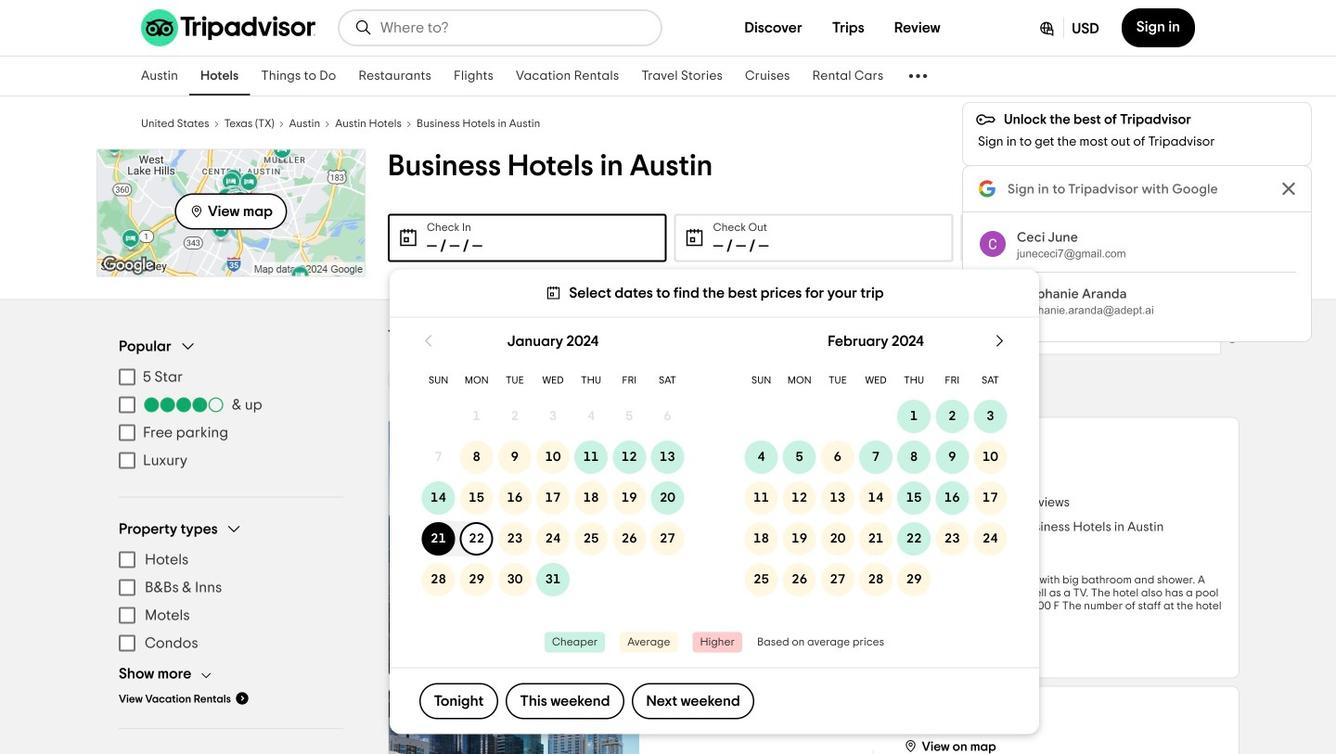 Task type: describe. For each thing, give the bounding box(es) containing it.
february 28, 2024 cell
[[857, 563, 895, 597]]

2 grid from the left
[[742, 318, 1010, 600]]

february 20, 2024 cell
[[819, 522, 857, 556]]

2 menu from the top
[[119, 546, 343, 657]]

fairmont austin downtown view image
[[389, 418, 639, 678]]

search image
[[354, 19, 373, 37]]

1 menu from the top
[[119, 363, 343, 475]]

alexander j image
[[903, 544, 926, 567]]

february 27, 2024 cell
[[819, 563, 857, 597]]

1 grid from the left
[[419, 318, 687, 600]]

february 24, 2024 cell
[[971, 522, 1010, 556]]

row group for second grid from the right
[[419, 396, 687, 600]]

1 group from the top
[[119, 337, 343, 475]]

save to a trip image
[[602, 702, 625, 724]]

tripadvisor image
[[141, 9, 316, 46]]

previous month image
[[419, 332, 438, 350]]

next month image
[[991, 332, 1010, 350]]

Search search field
[[380, 19, 646, 36]]

4.5 of 5 bubbles. 5,729 reviews element
[[903, 492, 1070, 511]]

carousel of images figure
[[389, 418, 639, 678]]



Task type: vqa. For each thing, say whether or not it's contained in the screenshot.
$332
no



Task type: locate. For each thing, give the bounding box(es) containing it.
None search field
[[340, 11, 661, 45]]

february 23, 2024 cell
[[933, 522, 971, 556]]

0 horizontal spatial grid
[[419, 318, 687, 600]]

1 horizontal spatial grid
[[742, 318, 1010, 600]]

2 row group from the left
[[742, 396, 1010, 600]]

february 29, 2024 cell
[[895, 563, 933, 597]]

group
[[119, 337, 343, 475], [119, 520, 343, 706]]

1 vertical spatial group
[[119, 520, 343, 706]]

1 vertical spatial menu
[[119, 546, 343, 657]]

row group
[[419, 396, 687, 600], [742, 396, 1010, 600]]

february 22, 2024 cell
[[895, 522, 933, 556]]

0 vertical spatial group
[[119, 337, 343, 475]]

0 horizontal spatial row group
[[419, 396, 687, 600]]

row group for second grid
[[742, 396, 1010, 600]]

february 21, 2024 cell
[[857, 522, 895, 556]]

save to a trip image
[[602, 433, 625, 455]]

row
[[419, 365, 687, 396], [742, 365, 1010, 396], [419, 396, 687, 437], [742, 396, 1010, 437], [419, 437, 687, 478], [742, 437, 1010, 478], [419, 478, 687, 519], [742, 478, 1010, 519], [419, 519, 687, 559], [742, 519, 1010, 559], [419, 559, 687, 600], [742, 559, 1010, 600]]

grid
[[419, 318, 687, 600], [742, 318, 1010, 600]]

menu
[[119, 363, 343, 475], [119, 546, 343, 657]]

2 group from the top
[[119, 520, 343, 706]]

1 row group from the left
[[419, 396, 687, 600]]

1 horizontal spatial row group
[[742, 396, 1010, 600]]

0 vertical spatial menu
[[119, 363, 343, 475]]

4.0 of 5 bubbles image
[[143, 398, 225, 412]]



